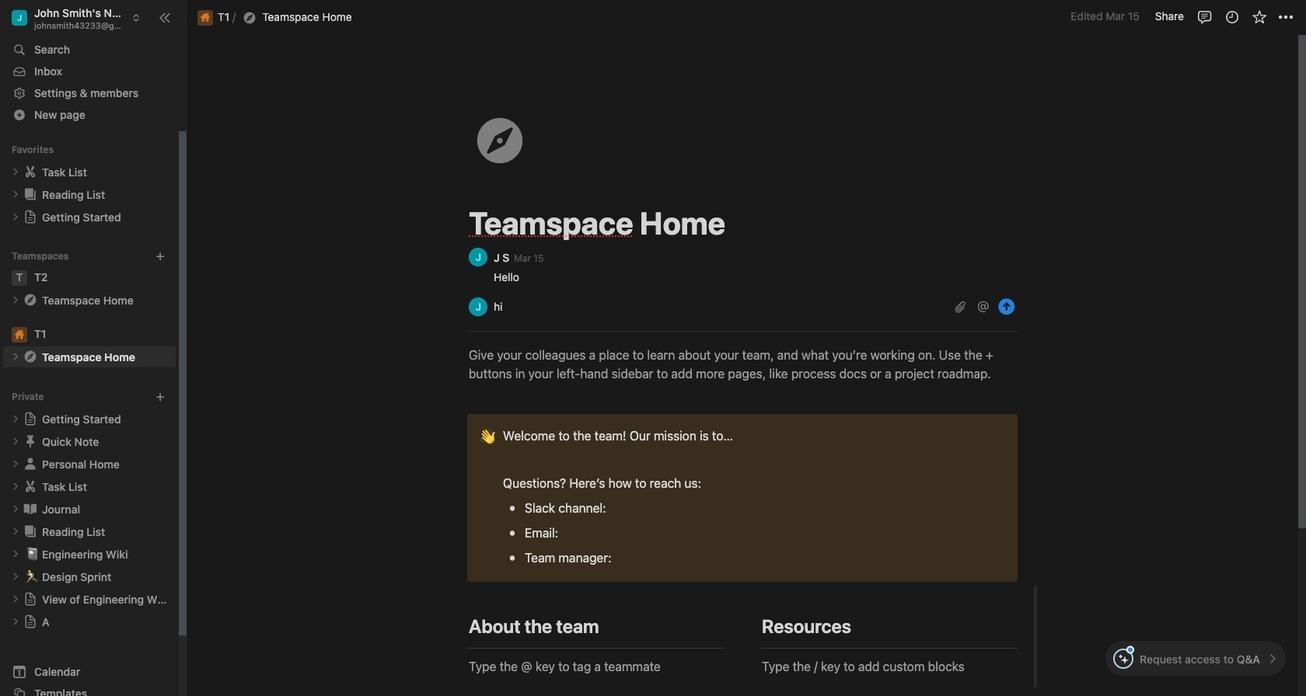 Task type: describe. For each thing, give the bounding box(es) containing it.
👋 image
[[479, 426, 495, 446]]

📓 image
[[25, 545, 39, 563]]

2 open image from the top
[[11, 415, 20, 424]]

4 open image from the top
[[11, 352, 20, 362]]

4 open image from the top
[[11, 550, 20, 559]]

t image
[[12, 270, 27, 286]]

attach file image
[[954, 301, 966, 313]]

add a page image
[[155, 392, 166, 403]]

6 open image from the top
[[11, 595, 20, 604]]

send comment image
[[997, 298, 1016, 316]]

🏃 image
[[25, 568, 39, 586]]

8 open image from the top
[[11, 527, 20, 537]]

3 open image from the top
[[11, 296, 20, 305]]

close sidebar image
[[159, 11, 171, 24]]



Task type: vqa. For each thing, say whether or not it's contained in the screenshot.
CLOSE SIDEBAR Image
yes



Task type: locate. For each thing, give the bounding box(es) containing it.
updates image
[[1224, 9, 1240, 24]]

3 open image from the top
[[11, 460, 20, 469]]

6 open image from the top
[[11, 482, 20, 492]]

open image
[[11, 167, 20, 177], [11, 415, 20, 424], [11, 460, 20, 469], [11, 550, 20, 559], [11, 572, 20, 582], [11, 595, 20, 604]]

1 open image from the top
[[11, 167, 20, 177]]

open image
[[11, 190, 20, 199], [11, 212, 20, 222], [11, 296, 20, 305], [11, 352, 20, 362], [11, 437, 20, 446], [11, 482, 20, 492], [11, 505, 20, 514], [11, 527, 20, 537], [11, 617, 20, 627]]

5 open image from the top
[[11, 437, 20, 446]]

note
[[467, 414, 1018, 582]]

comments image
[[1197, 9, 1212, 24]]

new teamspace image
[[155, 251, 166, 262]]

favorite image
[[1251, 9, 1267, 24]]

1 open image from the top
[[11, 190, 20, 199]]

5 open image from the top
[[11, 572, 20, 582]]

7 open image from the top
[[11, 505, 20, 514]]

2 open image from the top
[[11, 212, 20, 222]]

mention a person, page, or date image
[[977, 301, 990, 313]]

change page icon image
[[470, 110, 530, 171], [23, 164, 38, 180], [23, 187, 38, 202], [23, 210, 37, 224], [23, 293, 38, 308], [23, 349, 38, 365], [23, 412, 37, 426], [23, 434, 38, 450], [23, 457, 38, 472], [23, 479, 38, 495], [23, 502, 38, 517], [23, 524, 38, 540], [23, 593, 37, 607], [23, 615, 37, 629]]

9 open image from the top
[[11, 617, 20, 627]]



